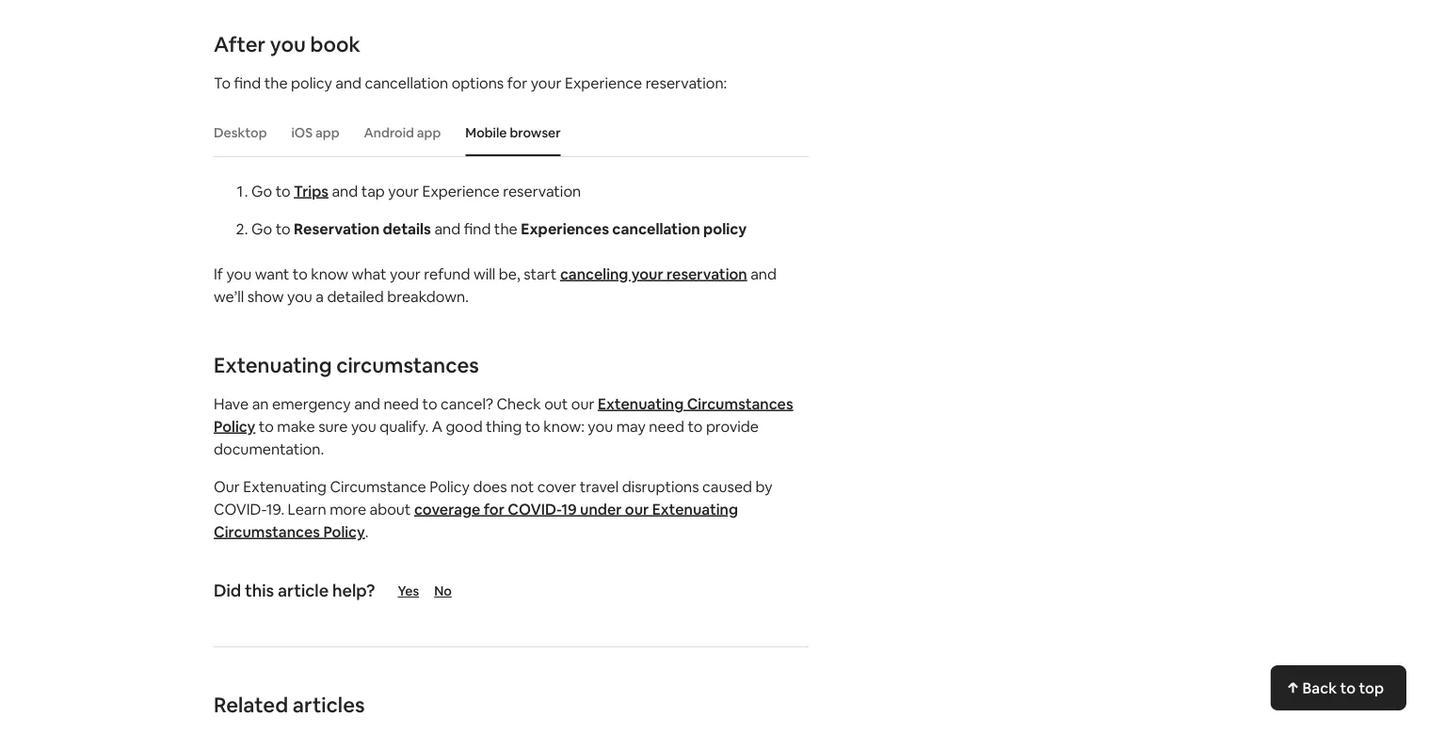 Task type: locate. For each thing, give the bounding box(es) containing it.
for inside coverage for covid-19 under our extenuating circumstances policy
[[484, 500, 505, 519]]

2 go from the top
[[251, 219, 272, 238]]

1 vertical spatial go
[[251, 219, 272, 238]]

1 vertical spatial policy
[[430, 477, 470, 496]]

1 go from the top
[[251, 181, 272, 201]]

app right ios
[[316, 124, 340, 141]]

go for go to trips and tap your experience reservation
[[251, 181, 272, 201]]

0 horizontal spatial experience
[[422, 181, 500, 201]]

trips link
[[294, 181, 329, 201]]

to inside button
[[1341, 679, 1356, 698]]

for down does
[[484, 500, 505, 519]]

our down disruptions
[[625, 500, 649, 519]]

find
[[234, 73, 261, 92], [464, 219, 491, 238]]

0 horizontal spatial circumstances
[[214, 522, 320, 542]]

cancel?
[[441, 394, 494, 413]]

the down after you book
[[264, 73, 288, 92]]

cancellation up android app button
[[365, 73, 449, 92]]

need
[[384, 394, 419, 413], [649, 417, 685, 436]]

your right tap
[[388, 181, 419, 201]]

to left top
[[1341, 679, 1356, 698]]

0 horizontal spatial policy
[[214, 417, 255, 436]]

may
[[617, 417, 646, 436]]

19
[[562, 500, 577, 519]]

experience up go to reservation details and find the experiences cancellation policy
[[422, 181, 500, 201]]

extenuating inside extenuating circumstances policy
[[598, 394, 684, 413]]

1 horizontal spatial policy
[[704, 219, 747, 238]]

0 horizontal spatial find
[[234, 73, 261, 92]]

cancellation up canceling your reservation link
[[613, 219, 700, 238]]

for
[[507, 73, 528, 92], [484, 500, 505, 519]]

experience left "reservation:"
[[565, 73, 643, 92]]

reservation
[[294, 219, 380, 238]]

1 vertical spatial our
[[625, 500, 649, 519]]

good
[[446, 417, 483, 436]]

1 vertical spatial need
[[649, 417, 685, 436]]

0 vertical spatial experience
[[565, 73, 643, 92]]

1 horizontal spatial reservation
[[667, 264, 748, 284]]

app
[[316, 124, 340, 141], [417, 124, 441, 141]]

2 covid- from the left
[[508, 500, 562, 519]]

covid-
[[214, 500, 266, 519], [508, 500, 562, 519]]

app for ios app
[[316, 124, 340, 141]]

breakdown.
[[387, 287, 469, 306]]

you left the a
[[287, 287, 312, 306]]

1 vertical spatial find
[[464, 219, 491, 238]]

1 horizontal spatial app
[[417, 124, 441, 141]]

will
[[474, 264, 496, 284]]

policy down have
[[214, 417, 255, 436]]

extenuating up an
[[214, 352, 332, 379]]

1 covid- from the left
[[214, 500, 266, 519]]

yes
[[398, 583, 419, 600]]

0 horizontal spatial app
[[316, 124, 340, 141]]

circumstances down 19.
[[214, 522, 320, 542]]

1 horizontal spatial covid-
[[508, 500, 562, 519]]

go to reservation details and find the experiences cancellation policy
[[251, 219, 747, 238]]

android
[[364, 124, 414, 141]]

start
[[524, 264, 557, 284]]

0 vertical spatial reservation
[[503, 181, 581, 201]]

app inside "button"
[[316, 124, 340, 141]]

articles
[[293, 692, 365, 719]]

travel
[[580, 477, 619, 496]]

covid- down 'not'
[[508, 500, 562, 519]]

trips
[[294, 181, 329, 201]]

1 vertical spatial the
[[494, 219, 518, 238]]

a
[[316, 287, 324, 306]]

and
[[336, 73, 362, 92], [332, 181, 358, 201], [435, 219, 461, 238], [751, 264, 777, 284], [354, 394, 380, 413]]

1 horizontal spatial find
[[464, 219, 491, 238]]

1 horizontal spatial our
[[625, 500, 649, 519]]

experiences
[[521, 219, 609, 238]]

go up the want
[[251, 219, 272, 238]]

you inside and we'll show you a detailed breakdown.
[[287, 287, 312, 306]]

circumstances
[[687, 394, 794, 413], [214, 522, 320, 542]]

desktop
[[214, 124, 267, 141]]

our right out at the bottom of the page
[[572, 394, 595, 413]]

0 horizontal spatial covid-
[[214, 500, 266, 519]]

policy up canceling your reservation link
[[704, 219, 747, 238]]

1 vertical spatial reservation
[[667, 264, 748, 284]]

extenuating up may
[[598, 394, 684, 413]]

1 vertical spatial for
[[484, 500, 505, 519]]

reservation
[[503, 181, 581, 201], [667, 264, 748, 284]]

2 horizontal spatial policy
[[430, 477, 470, 496]]

app for android app
[[417, 124, 441, 141]]

1 app from the left
[[316, 124, 340, 141]]

1 vertical spatial experience
[[422, 181, 500, 201]]

go to trips and tap your experience reservation
[[251, 181, 581, 201]]

desktop button
[[204, 115, 276, 151]]

2 vertical spatial policy
[[323, 522, 365, 542]]

tab list
[[204, 109, 809, 156]]

does
[[473, 477, 507, 496]]

ios app
[[292, 124, 340, 141]]

tab list containing desktop
[[204, 109, 809, 156]]

1 horizontal spatial circumstances
[[687, 394, 794, 413]]

0 vertical spatial for
[[507, 73, 528, 92]]

for right options
[[507, 73, 528, 92]]

reservation:
[[646, 73, 727, 92]]

circumstances up provide
[[687, 394, 794, 413]]

to up a
[[422, 394, 438, 413]]

policy
[[214, 417, 255, 436], [430, 477, 470, 496], [323, 522, 365, 542]]

back to top button
[[1271, 666, 1407, 711]]

article
[[278, 580, 329, 602]]

detailed
[[327, 287, 384, 306]]

did
[[214, 580, 241, 602]]

go left trips link
[[251, 181, 272, 201]]

1 horizontal spatial experience
[[565, 73, 643, 92]]

not
[[511, 477, 534, 496]]

1 horizontal spatial need
[[649, 417, 685, 436]]

covid- inside coverage for covid-19 under our extenuating circumstances policy
[[508, 500, 562, 519]]

help?
[[332, 580, 375, 602]]

2 app from the left
[[417, 124, 441, 141]]

0 vertical spatial circumstances
[[687, 394, 794, 413]]

0 vertical spatial policy
[[291, 73, 332, 92]]

app inside button
[[417, 124, 441, 141]]

browser
[[510, 124, 561, 141]]

0 horizontal spatial cancellation
[[365, 73, 449, 92]]

need up qualify.
[[384, 394, 419, 413]]

1 vertical spatial circumstances
[[214, 522, 320, 542]]

1 vertical spatial policy
[[704, 219, 747, 238]]

ios app button
[[282, 115, 349, 151]]

0 vertical spatial cancellation
[[365, 73, 449, 92]]

1 vertical spatial cancellation
[[613, 219, 700, 238]]

extenuating
[[214, 352, 332, 379], [598, 394, 684, 413], [243, 477, 327, 496], [652, 500, 738, 519]]

extenuating inside coverage for covid-19 under our extenuating circumstances policy
[[652, 500, 738, 519]]

0 horizontal spatial need
[[384, 394, 419, 413]]

app right android
[[417, 124, 441, 141]]

find right to
[[234, 73, 261, 92]]

an
[[252, 394, 269, 413]]

options
[[452, 73, 504, 92]]

0 vertical spatial find
[[234, 73, 261, 92]]

you
[[270, 31, 306, 57], [226, 264, 252, 284], [287, 287, 312, 306], [351, 417, 376, 436], [588, 417, 613, 436]]

to
[[276, 181, 291, 201], [276, 219, 291, 238], [293, 264, 308, 284], [422, 394, 438, 413], [259, 417, 274, 436], [525, 417, 540, 436], [688, 417, 703, 436], [1341, 679, 1356, 698]]

need right may
[[649, 417, 685, 436]]

19.
[[266, 500, 285, 519]]

make
[[277, 417, 315, 436]]

covid- down our
[[214, 500, 266, 519]]

about
[[370, 500, 411, 519]]

0 vertical spatial our
[[572, 394, 595, 413]]

policy down more
[[323, 522, 365, 542]]

0 vertical spatial need
[[384, 394, 419, 413]]

find up if you want to know what your refund will be, start canceling your reservation
[[464, 219, 491, 238]]

your
[[531, 73, 562, 92], [388, 181, 419, 201], [390, 264, 421, 284], [632, 264, 664, 284]]

go
[[251, 181, 272, 201], [251, 219, 272, 238]]

sure
[[318, 417, 348, 436]]

canceling your reservation link
[[560, 264, 748, 284]]

circumstances
[[336, 352, 479, 379]]

extenuating circumstances policy link
[[214, 394, 794, 436]]

circumstance
[[330, 477, 426, 496]]

you left book on the top left of page
[[270, 31, 306, 57]]

to left trips link
[[276, 181, 291, 201]]

0 vertical spatial go
[[251, 181, 272, 201]]

we'll
[[214, 287, 244, 306]]

1 horizontal spatial cancellation
[[613, 219, 700, 238]]

to
[[214, 73, 231, 92]]

0 vertical spatial the
[[264, 73, 288, 92]]

policy down book on the top left of page
[[291, 73, 332, 92]]

the up be, in the left top of the page
[[494, 219, 518, 238]]

related
[[214, 692, 288, 719]]

policy inside our extenuating circumstance policy does not cover travel disruptions caused by covid-19. learn more about
[[430, 477, 470, 496]]

extenuating down caused
[[652, 500, 738, 519]]

1 horizontal spatial the
[[494, 219, 518, 238]]

refund
[[424, 264, 470, 284]]

1 horizontal spatial policy
[[323, 522, 365, 542]]

0 horizontal spatial for
[[484, 500, 505, 519]]

0 vertical spatial policy
[[214, 417, 255, 436]]

your right canceling
[[632, 264, 664, 284]]

you right sure
[[351, 417, 376, 436]]

extenuating up 19.
[[243, 477, 327, 496]]

cancellation
[[365, 73, 449, 92], [613, 219, 700, 238]]

policy up coverage
[[430, 477, 470, 496]]

our
[[572, 394, 595, 413], [625, 500, 649, 519]]



Task type: describe. For each thing, give the bounding box(es) containing it.
ios
[[292, 124, 313, 141]]

know:
[[544, 417, 585, 436]]

go for go to reservation details and find the experiences cancellation policy
[[251, 219, 272, 238]]

extenuating circumstances policy
[[214, 394, 794, 436]]

your up browser
[[531, 73, 562, 92]]

have an emergency and need to cancel? check out our
[[214, 394, 598, 413]]

show
[[247, 287, 284, 306]]

to down check
[[525, 417, 540, 436]]

extenuating inside our extenuating circumstance policy does not cover travel disruptions caused by covid-19. learn more about
[[243, 477, 327, 496]]

to left provide
[[688, 417, 703, 436]]

to find the policy and cancellation options for your experience reservation:
[[214, 73, 727, 92]]

want
[[255, 264, 290, 284]]

our
[[214, 477, 240, 496]]

learn
[[288, 500, 327, 519]]

after
[[214, 31, 266, 57]]

0 horizontal spatial policy
[[291, 73, 332, 92]]

check
[[497, 394, 541, 413]]

android app button
[[355, 115, 451, 151]]

0 horizontal spatial reservation
[[503, 181, 581, 201]]

coverage for covid-19 under our extenuating circumstances policy link
[[214, 500, 738, 542]]

your up 'breakdown.'
[[390, 264, 421, 284]]

mobile browser button
[[456, 115, 570, 151]]

qualify.
[[380, 417, 429, 436]]

out
[[545, 394, 568, 413]]

no
[[434, 583, 452, 600]]

tap
[[361, 181, 385, 201]]

book
[[310, 31, 361, 57]]

back to top
[[1303, 679, 1385, 698]]

documentation.
[[214, 439, 324, 459]]

to make sure you qualify. a good thing to know: you may need to provide documentation.
[[214, 417, 759, 459]]

android app
[[364, 124, 441, 141]]

and we'll show you a detailed breakdown.
[[214, 264, 777, 306]]

emergency
[[272, 394, 351, 413]]

our inside coverage for covid-19 under our extenuating circumstances policy
[[625, 500, 649, 519]]

mobile
[[466, 124, 507, 141]]

0 horizontal spatial the
[[264, 73, 288, 92]]

details
[[383, 219, 431, 238]]

and inside and we'll show you a detailed breakdown.
[[751, 264, 777, 284]]

related articles
[[214, 692, 365, 719]]

if
[[214, 264, 223, 284]]

provide
[[706, 417, 759, 436]]

0 horizontal spatial our
[[572, 394, 595, 413]]

be,
[[499, 264, 521, 284]]

to up documentation.
[[259, 417, 274, 436]]

extenuating circumstances
[[214, 352, 479, 379]]

1 horizontal spatial for
[[507, 73, 528, 92]]

what
[[352, 264, 387, 284]]

have
[[214, 394, 249, 413]]

did this article help?
[[214, 580, 375, 602]]

.
[[365, 522, 369, 542]]

after you book
[[214, 31, 361, 57]]

policy inside coverage for covid-19 under our extenuating circumstances policy
[[323, 522, 365, 542]]

thing
[[486, 417, 522, 436]]

to up the want
[[276, 219, 291, 238]]

mobile browser
[[466, 124, 561, 141]]

coverage
[[414, 500, 481, 519]]

disruptions
[[622, 477, 699, 496]]

policy inside extenuating circumstances policy
[[214, 417, 255, 436]]

our extenuating circumstance policy does not cover travel disruptions caused by covid-19. learn more about
[[214, 477, 773, 519]]

by
[[756, 477, 773, 496]]

a
[[432, 417, 443, 436]]

canceling
[[560, 264, 629, 284]]

need inside the to make sure you qualify. a good thing to know: you may need to provide documentation.
[[649, 417, 685, 436]]

top
[[1360, 679, 1385, 698]]

covid- inside our extenuating circumstance policy does not cover travel disruptions caused by covid-19. learn more about
[[214, 500, 266, 519]]

you left may
[[588, 417, 613, 436]]

back
[[1303, 679, 1338, 698]]

cover
[[538, 477, 577, 496]]

under
[[580, 500, 622, 519]]

know
[[311, 264, 349, 284]]

no button
[[434, 583, 489, 600]]

caused
[[703, 477, 753, 496]]

this
[[245, 580, 274, 602]]

you right if at the top left
[[226, 264, 252, 284]]

if you want to know what your refund will be, start canceling your reservation
[[214, 264, 748, 284]]

circumstances inside extenuating circumstances policy
[[687, 394, 794, 413]]

to right the want
[[293, 264, 308, 284]]

more
[[330, 500, 366, 519]]

coverage for covid-19 under our extenuating circumstances policy
[[214, 500, 738, 542]]

circumstances inside coverage for covid-19 under our extenuating circumstances policy
[[214, 522, 320, 542]]

yes button
[[398, 583, 419, 600]]



Task type: vqa. For each thing, say whether or not it's contained in the screenshot.
first INSURANCE, from the left
no



